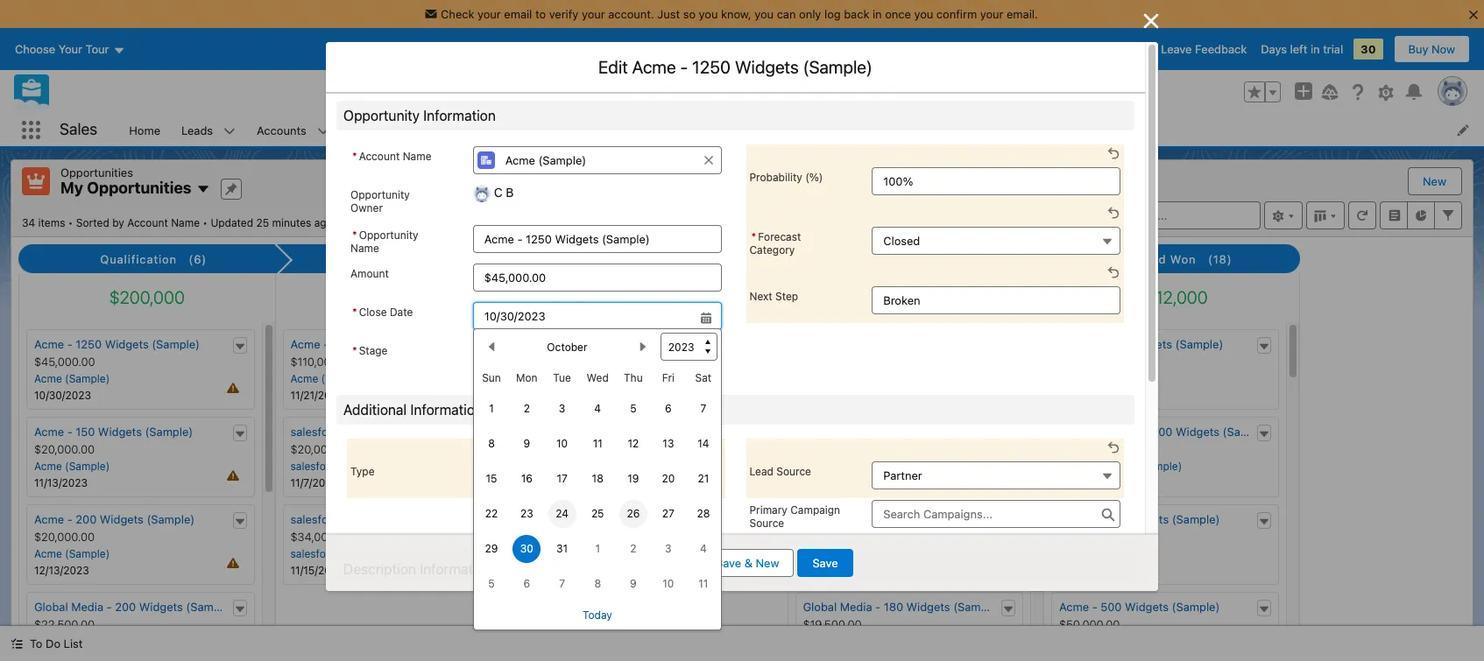 Task type: describe. For each thing, give the bounding box(es) containing it.
text default image for global media - 180 widgets (sample)
[[1003, 604, 1015, 616]]

text default image for acme - 1250 widgets (sample)
[[234, 341, 246, 353]]

0 horizontal spatial 9 button
[[513, 430, 541, 458]]

0 vertical spatial 11 button
[[584, 430, 612, 458]]

information for description information
[[420, 562, 492, 578]]

account inside my opportunities|opportunities|list view element
[[127, 216, 168, 229]]

22
[[485, 507, 498, 521]]

(sample) inside $22,500.00 acme (sample) 1/2/2024
[[834, 460, 879, 473]]

media for global media - 80 widgets (sample)
[[840, 513, 873, 527]]

11/15/2023
[[291, 565, 344, 578]]

save for save
[[813, 557, 838, 571]]

tue
[[553, 372, 571, 385]]

acme up 11/21/2023
[[291, 373, 318, 386]]

(7)
[[955, 252, 972, 267]]

new button
[[1409, 168, 1461, 195]]

thu
[[624, 372, 643, 385]]

analysis
[[391, 252, 441, 267]]

media for global media - 180 widgets (sample)
[[840, 600, 873, 614]]

check
[[441, 7, 475, 21]]

(sample) inside $10,000.00 global media (sample) 2/1/2024
[[871, 548, 916, 561]]

15 button
[[478, 465, 506, 493]]

opportunity inside * opportunity name
[[359, 229, 419, 242]]

$19,500.00
[[803, 618, 862, 632]]

widgets for salesforce.com - 200 widgets (sample) $20,000.00 salesforce.com (sample) 11/7/2023
[[407, 425, 451, 439]]

1 horizontal spatial 7 button
[[690, 395, 718, 423]]

select list display image
[[1307, 201, 1345, 229]]

text default image for acme - 200 widgets (sample)
[[234, 516, 246, 528]]

none search field inside my opportunities|opportunities|list view element
[[1051, 201, 1261, 229]]

$10,000.00
[[803, 530, 862, 544]]

salesforce.com down $34,000.00 at the bottom
[[291, 548, 366, 561]]

acme up $60,000.00
[[1060, 513, 1090, 527]]

days
[[1261, 42, 1288, 56]]

ago
[[314, 216, 333, 229]]

15
[[486, 472, 497, 486]]

80
[[884, 513, 898, 527]]

acme - 650 widgets (sample) link
[[1060, 513, 1220, 527]]

5 for the top 5 "button"
[[630, 402, 637, 415]]

text default image for global media - 80 widgets (sample)
[[1003, 516, 1015, 528]]

(sample) inside $60,000.00 acme (sample)
[[1090, 548, 1135, 561]]

- for acme - 200 widgets (sample)
[[67, 513, 73, 527]]

cancel button
[[631, 550, 698, 578]]

salesforce.com up $34,000.00 at the bottom
[[291, 513, 371, 527]]

(18)
[[1209, 252, 1233, 267]]

1 vertical spatial 4 button
[[690, 536, 718, 564]]

1 your from the left
[[478, 7, 501, 21]]

* close date
[[352, 306, 413, 319]]

text default image for acme - 650 widgets (sample)
[[1258, 516, 1270, 528]]

5 for the bottom 5 "button"
[[488, 578, 495, 591]]

Amount text field
[[473, 264, 722, 292]]

Primary Campaign Source text field
[[872, 500, 1121, 529]]

$75,000.00
[[1060, 443, 1120, 457]]

next step
[[750, 290, 799, 303]]

1/2/2024
[[803, 477, 847, 490]]

(6)
[[189, 252, 207, 267]]

today
[[583, 609, 613, 622]]

forecasts
[[650, 123, 702, 137]]

days left in trial
[[1261, 42, 1344, 56]]

1 horizontal spatial group
[[1245, 82, 1281, 103]]

31
[[557, 543, 568, 556]]

by
[[112, 216, 124, 229]]

do
[[46, 637, 61, 651]]

acme right edit on the top left of page
[[632, 57, 676, 77]]

text default image for acme - 1100 widgets (sample)
[[1258, 341, 1270, 353]]

25 inside button
[[592, 507, 604, 521]]

primary campaign source
[[750, 504, 841, 530]]

acme inside $22,500.00 acme (sample) 1/2/2024
[[803, 460, 831, 473]]

check your email to verify your account. just so you know, you can only log back in once you confirm your email.
[[441, 7, 1039, 21]]

0 horizontal spatial 2
[[524, 402, 530, 415]]

1 vertical spatial 9
[[630, 578, 637, 591]]

media inside $10,000.00 global media (sample) 2/1/2024
[[838, 548, 868, 561]]

salesforce.com up $75,000.00
[[1060, 425, 1140, 439]]

text default image inside "to do list" button
[[11, 638, 23, 651]]

widgets for acme - 200 widgets (sample)
[[100, 513, 144, 527]]

1,200
[[332, 338, 361, 352]]

my opportunities status
[[22, 216, 211, 229]]

opportunity information
[[344, 108, 496, 124]]

(sample) inside $20,000.00 acme (sample) 12/13/2023
[[65, 548, 110, 561]]

19
[[628, 472, 639, 486]]

step
[[776, 290, 799, 303]]

forecasts link
[[639, 114, 712, 146]]

0 horizontal spatial 7
[[559, 578, 565, 591]]

contacts link
[[340, 114, 409, 146]]

my opportunities|opportunities|list view element
[[11, 160, 1474, 662]]

$60,000.00
[[1060, 530, 1121, 544]]

text default image for salesforce.com - 600 widgets (sample)
[[1258, 428, 1270, 441]]

$20,000.00 acme (sample) 12/13/2023
[[34, 530, 110, 578]]

1 vertical spatial 5 button
[[478, 571, 506, 599]]

contacts list item
[[340, 114, 432, 146]]

$60,000.00 acme (sample)
[[1060, 530, 1135, 561]]

save & new button
[[701, 550, 794, 578]]

quotes
[[916, 123, 954, 137]]

2023-10-24 cell
[[545, 497, 580, 532]]

$20,000.00 for acme - 150 widgets (sample)
[[34, 443, 95, 457]]

25 inside my opportunities|opportunities|list view element
[[256, 216, 269, 229]]

0 horizontal spatial 2 button
[[513, 395, 541, 423]]

acme - 1250 widgets (sample) link
[[34, 338, 200, 352]]

widgets for acme - 1,200 widgets (sample) $110,000.00 acme (sample) 11/21/2023
[[364, 338, 408, 352]]

0 vertical spatial 8
[[488, 437, 495, 451]]

30 button
[[513, 536, 541, 564]]

0 horizontal spatial 9
[[524, 437, 530, 451]]

&
[[745, 557, 753, 571]]

$512,000
[[1136, 288, 1208, 308]]

26
[[627, 507, 640, 521]]

6 for the leftmost 6 button
[[524, 578, 530, 591]]

to do list
[[30, 637, 83, 651]]

text default image for acme - 500 widgets (sample)
[[1258, 604, 1270, 616]]

2/1/2024
[[803, 565, 847, 578]]

cancel
[[646, 557, 683, 571]]

trial
[[1324, 42, 1344, 56]]

1 horizontal spatial in
[[1311, 42, 1320, 56]]

1 horizontal spatial 10 button
[[655, 571, 683, 599]]

once
[[885, 7, 911, 21]]

updated
[[211, 216, 253, 229]]

1 horizontal spatial 1 button
[[584, 536, 612, 564]]

34
[[22, 216, 35, 229]]

acme (sample) link for acme - 1250 widgets (sample)
[[34, 373, 110, 386]]

only
[[799, 7, 822, 21]]

to do list button
[[0, 627, 93, 662]]

(sample) inside the $75,000.00 salesforce.com (sample) 4/19/2023
[[1138, 460, 1183, 473]]

$45,000.00
[[34, 355, 95, 369]]

acme (sample) link for acme - 650 widgets (sample)
[[1060, 548, 1135, 561]]

amount
[[351, 267, 389, 280]]

widgets for acme - 500 widgets (sample)
[[1125, 600, 1169, 614]]

sorted
[[76, 216, 109, 229]]

account.
[[608, 7, 655, 21]]

save & new
[[716, 557, 780, 571]]

14
[[698, 437, 710, 451]]

my
[[60, 179, 83, 197]]

1 horizontal spatial 8 button
[[584, 571, 612, 599]]

- for salesforce.com - 200 widgets (sample) $20,000.00 salesforce.com (sample) 11/7/2023
[[374, 425, 380, 439]]

$22,500.00 for $22,500.00
[[34, 618, 95, 632]]

probability (%) list item
[[746, 145, 1125, 204]]

save for save & new
[[716, 557, 742, 571]]

group containing *
[[351, 302, 722, 631]]

text default image for acme - 140 widgets (sample)
[[1003, 428, 1015, 441]]

$22,500.00 acme (sample) 1/2/2024
[[803, 443, 879, 490]]

acme - 1100 widgets (sample) link
[[1060, 338, 1224, 352]]

- for salesforce.com - 600 widgets (sample)
[[1143, 425, 1149, 439]]

- for acme - 1250 widgets (sample)
[[67, 338, 73, 352]]

so
[[683, 7, 696, 21]]

10 for the 10 button to the left
[[557, 437, 568, 451]]

650
[[1101, 513, 1122, 527]]

1 you from the left
[[699, 7, 718, 21]]

october alert
[[547, 341, 588, 354]]

- for acme - 500 widgets (sample)
[[1093, 600, 1098, 614]]

28 button
[[690, 500, 718, 529]]

type list item
[[347, 439, 725, 499]]

- for salesforce.com - 320 widgets (sample) $34,000.00 salesforce.com (sample) 11/15/2023
[[374, 513, 380, 527]]

$20,000.00 for acme - 200 widgets (sample)
[[34, 530, 95, 544]]

200 for acme
[[76, 513, 97, 527]]

1 vertical spatial 8
[[595, 578, 601, 591]]

(0)
[[690, 252, 708, 267]]

Acme (Sample) text field
[[473, 146, 722, 174]]

october grid
[[474, 365, 721, 602]]

acme up $110,000.00
[[291, 338, 320, 352]]

20 button
[[655, 465, 683, 493]]

1 vertical spatial 9 button
[[620, 571, 648, 599]]

text default image for global media - 200 widgets (sample)
[[234, 604, 246, 616]]

3 your from the left
[[981, 7, 1004, 21]]

name for * account name
[[403, 150, 432, 163]]

0 horizontal spatial in
[[873, 7, 882, 21]]

3 for the left 3 button
[[559, 402, 566, 415]]

3 you from the left
[[915, 7, 934, 21]]

date
[[390, 306, 413, 319]]

34 items • sorted by account name • updated 25 minutes ago
[[22, 216, 333, 229]]

close
[[359, 306, 387, 319]]

calendar link
[[548, 114, 617, 146]]

salesforce.com (sample) link for salesforce.com - 320 widgets (sample)
[[291, 548, 413, 561]]

acme - 140 widgets (sample) link
[[803, 425, 962, 439]]

1 horizontal spatial 2
[[630, 543, 637, 556]]

17
[[557, 472, 568, 486]]

600
[[1152, 425, 1173, 439]]

to
[[535, 7, 546, 21]]

16 button
[[513, 465, 541, 493]]

0 horizontal spatial 8 button
[[478, 430, 506, 458]]

closed for closed won
[[1125, 252, 1167, 267]]

1/15/2024
[[803, 389, 852, 402]]

needs analysis
[[349, 252, 441, 267]]

list containing home
[[119, 114, 1485, 146]]

0 horizontal spatial new
[[756, 557, 780, 571]]



Task type: vqa. For each thing, say whether or not it's contained in the screenshot.


Task type: locate. For each thing, give the bounding box(es) containing it.
acme left 1100
[[1060, 338, 1090, 352]]

1 horizontal spatial 1
[[595, 543, 600, 556]]

salesforce.com (sample) link up "11/7/2023" on the bottom
[[291, 460, 413, 473]]

acme (sample) link for acme - 200 widgets (sample)
[[34, 548, 110, 561]]

1 vertical spatial 5
[[488, 578, 495, 591]]

acme inside $20,000.00 acme (sample) 12/13/2023
[[34, 548, 62, 561]]

0 horizontal spatial 8
[[488, 437, 495, 451]]

save left &
[[716, 557, 742, 571]]

1 vertical spatial 1
[[595, 543, 600, 556]]

0 vertical spatial group
[[1245, 82, 1281, 103]]

acme - 650 widgets (sample)
[[1060, 513, 1220, 527]]

global for global media - 80 widgets (sample)
[[803, 513, 837, 527]]

email
[[504, 7, 532, 21]]

partner list item
[[746, 439, 1125, 499]]

source right lead
[[777, 465, 812, 479]]

1 horizontal spatial 5
[[630, 402, 637, 415]]

1 horizontal spatial 11
[[699, 578, 709, 591]]

acme down $60,000.00
[[1060, 548, 1087, 561]]

0 horizontal spatial account
[[127, 216, 168, 229]]

0 horizontal spatial 10 button
[[548, 430, 576, 458]]

information down 29
[[420, 562, 492, 578]]

widgets for acme - 1250 widgets (sample)
[[105, 338, 149, 352]]

buy now button
[[1394, 35, 1471, 63]]

1 horizontal spatial 9
[[630, 578, 637, 591]]

description information
[[344, 562, 492, 578]]

accounts link
[[246, 114, 317, 146]]

Probability (%) text field
[[872, 167, 1121, 195]]

quotes link
[[905, 114, 965, 146]]

next step list item
[[746, 264, 1125, 323]]

* inside * opportunity name
[[352, 229, 357, 242]]

5 button down 29 button
[[478, 571, 506, 599]]

proposal
[[625, 252, 678, 267]]

6 button down fri
[[655, 395, 683, 423]]

won
[[1171, 252, 1197, 267]]

acme inside the $20,000.00 acme (sample) 11/13/2023
[[34, 460, 62, 473]]

0 horizontal spatial $22,500.00
[[34, 618, 95, 632]]

1 horizontal spatial 8
[[595, 578, 601, 591]]

media up $19,500.00
[[840, 600, 873, 614]]

list
[[119, 114, 1485, 146]]

closed left the won
[[1125, 252, 1167, 267]]

1 horizontal spatial 5 button
[[620, 395, 648, 423]]

2
[[524, 402, 530, 415], [630, 543, 637, 556]]

$22,500.00
[[803, 443, 864, 457], [34, 618, 95, 632]]

0 vertical spatial 4 button
[[584, 395, 612, 423]]

0 vertical spatial closed
[[884, 234, 921, 248]]

1 horizontal spatial 9 button
[[620, 571, 648, 599]]

inverse image
[[1141, 11, 1162, 32]]

global
[[803, 513, 837, 527], [803, 548, 835, 561], [34, 600, 68, 614], [803, 600, 837, 614]]

your right verify
[[582, 7, 605, 21]]

4 for bottommost "4" button
[[700, 543, 707, 556]]

- for acme - 650 widgets (sample)
[[1093, 513, 1098, 527]]

1 vertical spatial group
[[351, 302, 722, 631]]

0 vertical spatial name
[[403, 150, 432, 163]]

* left forecast
[[752, 231, 757, 244]]

widgets inside acme - 1,200 widgets (sample) $110,000.00 acme (sample) 11/21/2023
[[364, 338, 408, 352]]

acme - 1100 widgets (sample)
[[1060, 338, 1224, 352]]

16
[[521, 472, 533, 486]]

3 for rightmost 3 button
[[665, 543, 672, 556]]

salesforce.com down 11/21/2023
[[291, 425, 371, 439]]

name
[[403, 150, 432, 163], [171, 216, 200, 229], [351, 242, 379, 255]]

0 horizontal spatial your
[[478, 7, 501, 21]]

1 vertical spatial in
[[1311, 42, 1320, 56]]

3 up cancel
[[665, 543, 672, 556]]

save down $10,000.00
[[813, 557, 838, 571]]

1 vertical spatial 200
[[76, 513, 97, 527]]

1 vertical spatial 1 button
[[584, 536, 612, 564]]

calendar list item
[[548, 114, 639, 146]]

new inside my opportunities|opportunities|list view element
[[1423, 174, 1447, 188]]

24 button
[[548, 500, 576, 529]]

0 horizontal spatial save
[[716, 557, 742, 571]]

10 button down '27' button
[[655, 571, 683, 599]]

1 horizontal spatial 3 button
[[655, 536, 683, 564]]

1 horizontal spatial 3
[[665, 543, 672, 556]]

0 vertical spatial 4
[[595, 402, 601, 415]]

12
[[628, 437, 639, 451]]

0 horizontal spatial 6 button
[[513, 571, 541, 599]]

widgets for acme - 650 widgets (sample)
[[1126, 513, 1169, 527]]

11 for rightmost 11 button
[[699, 578, 709, 591]]

1 button down the 25 button
[[584, 536, 612, 564]]

180
[[884, 600, 904, 614]]

2 save from the left
[[813, 557, 838, 571]]

lead source
[[750, 465, 812, 479]]

0 vertical spatial account
[[359, 150, 400, 163]]

2 button
[[513, 395, 541, 423], [620, 536, 648, 564]]

1 vertical spatial $22,500.00
[[34, 618, 95, 632]]

2 your from the left
[[582, 7, 605, 21]]

acme (sample) link up the 12/13/2023
[[34, 548, 110, 561]]

1 vertical spatial information
[[411, 402, 483, 418]]

9 down 2023-10-26 cell
[[630, 578, 637, 591]]

1 horizontal spatial you
[[755, 7, 774, 21]]

information for additional information
[[411, 402, 483, 418]]

1 vertical spatial 2 button
[[620, 536, 648, 564]]

$20,000.00 inside the $20,000.00 acme (sample) 11/13/2023
[[34, 443, 95, 457]]

1 horizontal spatial save
[[813, 557, 838, 571]]

1 vertical spatial 6 button
[[513, 571, 541, 599]]

$45,000.00 acme (sample) 10/30/2023
[[34, 355, 110, 402]]

you
[[699, 7, 718, 21], [755, 7, 774, 21], [915, 7, 934, 21]]

5 down thu
[[630, 402, 637, 415]]

0 horizontal spatial group
[[351, 302, 722, 631]]

media down $10,000.00
[[838, 548, 868, 561]]

7 down "sat" at the left of the page
[[701, 402, 707, 415]]

name for * opportunity name
[[351, 242, 379, 255]]

0 vertical spatial 5
[[630, 402, 637, 415]]

negotiation
[[873, 252, 943, 267]]

1 horizontal spatial 30
[[1361, 42, 1377, 56]]

additional
[[344, 402, 407, 418]]

Forecast Category, Closed button
[[872, 227, 1121, 255]]

1 horizontal spatial 7
[[701, 402, 707, 415]]

4 button down wed
[[584, 395, 612, 423]]

* for * forecast category
[[752, 231, 757, 244]]

widgets for acme - 140 widgets (sample)
[[867, 425, 911, 439]]

0 vertical spatial opportunity
[[344, 108, 420, 124]]

0 vertical spatial 7 button
[[690, 395, 718, 423]]

acme (sample) link down $60,000.00
[[1060, 548, 1135, 561]]

0 horizontal spatial 30
[[520, 543, 534, 556]]

0 horizontal spatial 10
[[557, 437, 568, 451]]

$34,000.00
[[291, 530, 352, 544]]

acme left 140
[[803, 425, 833, 439]]

200
[[383, 425, 404, 439], [76, 513, 97, 527], [115, 600, 136, 614]]

salesforce.com inside the $75,000.00 salesforce.com (sample) 4/19/2023
[[1060, 460, 1135, 473]]

3 button down tue
[[548, 395, 576, 423]]

information for opportunity information
[[424, 108, 496, 124]]

acme (sample) link up 11/13/2023
[[34, 460, 110, 473]]

opportunities inside list item
[[442, 123, 515, 137]]

7 button down "sat" at the left of the page
[[690, 395, 718, 423]]

$22,500.00 up the to do list
[[34, 618, 95, 632]]

account
[[359, 150, 400, 163], [127, 216, 168, 229]]

information down sun
[[411, 402, 483, 418]]

edit
[[599, 57, 628, 77]]

you left can at the top right of the page
[[755, 7, 774, 21]]

widgets inside salesforce.com - 200 widgets (sample) $20,000.00 salesforce.com (sample) 11/7/2023
[[407, 425, 451, 439]]

name down opportunity information
[[403, 150, 432, 163]]

1 horizontal spatial new
[[1423, 174, 1447, 188]]

$20,000.00 up "11/7/2023" on the bottom
[[291, 443, 351, 457]]

media up list
[[71, 600, 103, 614]]

8 button
[[478, 430, 506, 458], [584, 571, 612, 599]]

1 horizontal spatial $22,500.00
[[803, 443, 864, 457]]

6 button
[[655, 395, 683, 423], [513, 571, 541, 599]]

Lead Source button
[[872, 462, 1121, 490]]

2 vertical spatial information
[[420, 562, 492, 578]]

0 vertical spatial 6 button
[[655, 395, 683, 423]]

7 down '31' button
[[559, 578, 565, 591]]

Search My Opportunities list view. search field
[[1051, 201, 1261, 229]]

closed list item
[[746, 204, 1125, 264]]

leave feedback
[[1162, 42, 1247, 56]]

1 • from the left
[[68, 216, 73, 229]]

calendar
[[559, 123, 606, 137]]

text default image
[[234, 341, 246, 353], [1258, 341, 1270, 353], [1003, 428, 1015, 441], [1258, 428, 1270, 441], [234, 516, 246, 528], [234, 604, 246, 616]]

None text field
[[473, 225, 722, 253], [473, 302, 722, 330], [473, 225, 722, 253], [473, 302, 722, 330]]

30 inside 'button'
[[520, 543, 534, 556]]

0 vertical spatial 25
[[256, 216, 269, 229]]

4 button down 28 button
[[690, 536, 718, 564]]

type
[[351, 465, 375, 479]]

13 button
[[655, 430, 683, 458]]

verify
[[549, 7, 579, 21]]

1 down the 25 button
[[595, 543, 600, 556]]

name inside * opportunity name
[[351, 242, 379, 255]]

2 • from the left
[[203, 216, 208, 229]]

widgets inside salesforce.com - 320 widgets (sample) $34,000.00 salesforce.com (sample) 11/15/2023
[[407, 513, 451, 527]]

your left email
[[478, 7, 501, 21]]

140
[[845, 425, 864, 439]]

primary
[[750, 504, 788, 517]]

* for * opportunity name
[[352, 229, 357, 242]]

* inside * forecast category
[[752, 231, 757, 244]]

1 horizontal spatial your
[[582, 7, 605, 21]]

widgets for acme - 150 widgets (sample)
[[98, 425, 142, 439]]

in right back on the top right of page
[[873, 7, 882, 21]]

10 for rightmost the 10 button
[[663, 578, 674, 591]]

0 vertical spatial new
[[1423, 174, 1447, 188]]

group
[[1245, 82, 1281, 103], [351, 302, 722, 631]]

leads link
[[171, 114, 224, 146]]

acme (sample) link down $45,000.00
[[34, 373, 110, 386]]

- for acme - 140 widgets (sample)
[[836, 425, 842, 439]]

fri
[[662, 372, 675, 385]]

24
[[556, 507, 569, 521]]

forecast
[[758, 231, 801, 244]]

2 horizontal spatial 200
[[383, 425, 404, 439]]

1 vertical spatial 4
[[700, 543, 707, 556]]

salesforce.com - 200 widgets (sample) $20,000.00 salesforce.com (sample) 11/7/2023
[[291, 425, 502, 490]]

salesforce.com (sample) link up the description
[[291, 548, 413, 561]]

25 button
[[584, 500, 612, 529]]

* left "close"
[[352, 306, 357, 319]]

1 save from the left
[[716, 557, 742, 571]]

1 horizontal spatial 10
[[663, 578, 674, 591]]

8 button up 15 at the bottom left of the page
[[478, 430, 506, 458]]

0 vertical spatial 200
[[383, 425, 404, 439]]

14 button
[[690, 430, 718, 458]]

1 vertical spatial 30
[[520, 543, 534, 556]]

6 button down 30 'button'
[[513, 571, 541, 599]]

6 down 30 'button'
[[524, 578, 530, 591]]

8 up 15 at the bottom left of the page
[[488, 437, 495, 451]]

global up $10,000.00
[[803, 513, 837, 527]]

$20,000.00 inside $20,000.00 acme (sample) 12/13/2023
[[34, 530, 95, 544]]

acme left 150
[[34, 425, 64, 439]]

acme (sample) link
[[34, 373, 110, 386], [291, 373, 366, 386], [34, 460, 110, 473], [803, 460, 879, 473], [34, 548, 110, 561], [1060, 548, 1135, 561]]

*
[[352, 150, 357, 163], [352, 229, 357, 242], [752, 231, 757, 244], [352, 306, 357, 319], [352, 344, 357, 358]]

acme up 11/13/2023
[[34, 460, 62, 473]]

* down the contacts
[[352, 150, 357, 163]]

0 horizontal spatial closed
[[884, 234, 921, 248]]

salesforce.com up "11/7/2023" on the bottom
[[291, 460, 366, 473]]

0 vertical spatial 10 button
[[548, 430, 576, 458]]

log
[[825, 7, 841, 21]]

1250 inside my opportunities|opportunities|list view element
[[76, 338, 102, 352]]

salesforce.com (sample) link
[[291, 460, 413, 473], [1060, 460, 1183, 473], [291, 548, 413, 561]]

8 button up today at the left of page
[[584, 571, 612, 599]]

- inside salesforce.com - 320 widgets (sample) $34,000.00 salesforce.com (sample) 11/15/2023
[[374, 513, 380, 527]]

0 horizontal spatial 4 button
[[584, 395, 612, 423]]

1 horizontal spatial 6 button
[[655, 395, 683, 423]]

* for * account name
[[352, 150, 357, 163]]

0 vertical spatial 6
[[665, 402, 672, 415]]

11 button right cancel
[[690, 571, 718, 599]]

widgets for acme - 1100 widgets (sample)
[[1129, 338, 1173, 352]]

$22,500.00 down 140
[[803, 443, 864, 457]]

2 button down mon
[[513, 395, 541, 423]]

sat
[[696, 372, 712, 385]]

acme down 11/13/2023
[[34, 513, 64, 527]]

3 button down '27' button
[[655, 536, 683, 564]]

list view controls image
[[1265, 201, 1303, 229]]

acme (sample) link up "1/2/2024"
[[803, 460, 879, 473]]

$20,000.00 acme (sample) 11/13/2023
[[34, 443, 110, 490]]

* for * stage
[[352, 344, 357, 358]]

* for * close date
[[352, 306, 357, 319]]

1 vertical spatial 10
[[663, 578, 674, 591]]

global for global media - 180 widgets (sample)
[[803, 600, 837, 614]]

200 for salesforce.com
[[383, 425, 404, 439]]

acme - 500 widgets (sample) link
[[1060, 600, 1220, 614]]

my opportunities
[[60, 179, 191, 197]]

opportunities list item
[[432, 114, 548, 146]]

$10,000.00 global media (sample) 2/1/2024
[[803, 530, 916, 578]]

opportunity down * account name
[[351, 188, 410, 202]]

acme - 140 widgets (sample)
[[803, 425, 962, 439]]

accounts
[[257, 123, 306, 137]]

just
[[658, 7, 680, 21]]

global media - 80 widgets (sample)
[[803, 513, 997, 527]]

$22,500.00 for $22,500.00 acme (sample) 1/2/2024
[[803, 443, 864, 457]]

acme - 1,200 widgets (sample) link
[[291, 338, 459, 352]]

25 down 18 button
[[592, 507, 604, 521]]

0 vertical spatial 9
[[524, 437, 530, 451]]

11 for the top 11 button
[[593, 437, 603, 451]]

2 down 2023-10-26 cell
[[630, 543, 637, 556]]

acme inside $60,000.00 acme (sample)
[[1060, 548, 1087, 561]]

- for acme - 1,200 widgets (sample) $110,000.00 acme (sample) 11/21/2023
[[324, 338, 329, 352]]

0 vertical spatial $22,500.00
[[803, 443, 864, 457]]

2 vertical spatial 200
[[115, 600, 136, 614]]

reports list item
[[820, 114, 905, 146]]

acme up the 12/13/2023
[[34, 548, 62, 561]]

email.
[[1007, 7, 1039, 21]]

mon
[[516, 372, 538, 385]]

contacts
[[350, 123, 398, 137]]

closed inside my opportunities|opportunities|list view element
[[1125, 252, 1167, 267]]

1250 up $45,000.00
[[76, 338, 102, 352]]

0 vertical spatial 1
[[489, 402, 494, 415]]

Next Step text field
[[872, 287, 1121, 315]]

0 horizontal spatial 25
[[256, 216, 269, 229]]

$20,000.00 inside salesforce.com - 200 widgets (sample) $20,000.00 salesforce.com (sample) 11/7/2023
[[291, 443, 351, 457]]

you right so
[[699, 7, 718, 21]]

10 up '17' at the left of page
[[557, 437, 568, 451]]

- inside acme - 1,200 widgets (sample) $110,000.00 acme (sample) 11/21/2023
[[324, 338, 329, 352]]

0 vertical spatial 30
[[1361, 42, 1377, 56]]

0 horizontal spatial 4
[[595, 402, 601, 415]]

search...
[[574, 85, 621, 99]]

21
[[698, 472, 709, 486]]

2 you from the left
[[755, 7, 774, 21]]

text default image for acme - 150 widgets (sample)
[[234, 428, 246, 441]]

opportunity for owner
[[351, 188, 410, 202]]

your
[[478, 7, 501, 21], [582, 7, 605, 21], [981, 7, 1004, 21]]

22 button
[[478, 500, 506, 529]]

1 vertical spatial 11
[[699, 578, 709, 591]]

$75,000.00 salesforce.com (sample) 4/19/2023
[[1060, 443, 1183, 490]]

leave feedback link
[[1162, 42, 1247, 56]]

wed
[[587, 372, 609, 385]]

acme (sample) link for acme - 140 widgets (sample)
[[803, 460, 879, 473]]

dashboards list item
[[712, 114, 820, 146]]

6 for the rightmost 6 button
[[665, 402, 672, 415]]

8 up today at the left of page
[[595, 578, 601, 591]]

source inside partner list item
[[777, 465, 812, 479]]

closed for closed
[[884, 234, 921, 248]]

salesforce.com - 600 widgets (sample) link
[[1060, 425, 1271, 439]]

source up &
[[750, 517, 785, 530]]

salesforce.com (sample) link down $75,000.00
[[1060, 460, 1183, 473]]

11 button
[[584, 430, 612, 458], [690, 571, 718, 599]]

11 button up 18 on the left of the page
[[584, 430, 612, 458]]

9 button down 2023-10-26 cell
[[620, 571, 648, 599]]

11 up 18 on the left of the page
[[593, 437, 603, 451]]

acme (sample) link for acme - 150 widgets (sample)
[[34, 460, 110, 473]]

1 button down sun
[[478, 395, 506, 423]]

widgets for salesforce.com - 600 widgets (sample)
[[1176, 425, 1220, 439]]

500
[[1101, 600, 1122, 614]]

1 horizontal spatial closed
[[1125, 252, 1167, 267]]

None search field
[[1051, 201, 1261, 229]]

12/13/2023
[[34, 565, 89, 578]]

0 vertical spatial 2 button
[[513, 395, 541, 423]]

in right left
[[1311, 42, 1320, 56]]

1 horizontal spatial account
[[359, 150, 400, 163]]

0 vertical spatial 11
[[593, 437, 603, 451]]

$20,000.00 up the 12/13/2023
[[34, 530, 95, 544]]

• left updated
[[203, 216, 208, 229]]

0 vertical spatial 9 button
[[513, 430, 541, 458]]

account right by
[[127, 216, 168, 229]]

salesforce.com
[[291, 425, 371, 439], [1060, 425, 1140, 439], [291, 460, 366, 473], [1060, 460, 1135, 473], [291, 513, 371, 527], [291, 548, 366, 561]]

acme up $45,000.00
[[34, 338, 64, 352]]

accounts list item
[[246, 114, 340, 146]]

30 down 23 button
[[520, 543, 534, 556]]

- inside salesforce.com - 200 widgets (sample) $20,000.00 salesforce.com (sample) 11/7/2023
[[374, 425, 380, 439]]

5 button down thu
[[620, 395, 648, 423]]

0 horizontal spatial name
[[171, 216, 200, 229]]

0 horizontal spatial 3 button
[[548, 395, 576, 423]]

source inside 'primary campaign source'
[[750, 517, 785, 530]]

2 button down 2023-10-26 cell
[[620, 536, 648, 564]]

12 button
[[620, 430, 648, 458]]

30
[[1361, 42, 1377, 56], [520, 543, 534, 556]]

1 down sun
[[489, 402, 494, 415]]

quotes list item
[[905, 114, 987, 146]]

200 inside salesforce.com - 200 widgets (sample) $20,000.00 salesforce.com (sample) 11/7/2023
[[383, 425, 404, 439]]

* up needs
[[352, 229, 357, 242]]

5 down 29 button
[[488, 578, 495, 591]]

0 horizontal spatial 200
[[76, 513, 97, 527]]

global up do
[[34, 600, 68, 614]]

1 vertical spatial 3
[[665, 543, 672, 556]]

acme up $50,000.00
[[1060, 600, 1090, 614]]

$50,000.00
[[1060, 618, 1120, 632]]

4 for the leftmost "4" button
[[595, 402, 601, 415]]

(sample) inside $45,000.00 acme (sample) 10/30/2023
[[65, 373, 110, 386]]

opportunity up * account name
[[344, 108, 420, 124]]

0 horizontal spatial 1 button
[[478, 395, 506, 423]]

0 vertical spatial 5 button
[[620, 395, 648, 423]]

18 button
[[584, 465, 612, 493]]

salesforce.com - 320 widgets (sample) $34,000.00 salesforce.com (sample) 11/15/2023
[[291, 513, 502, 578]]

2023-10-26 cell
[[616, 497, 651, 532]]

sales
[[60, 120, 98, 139]]

3 down tue
[[559, 402, 566, 415]]

october
[[547, 341, 588, 354]]

acme up "1/2/2024"
[[803, 460, 831, 473]]

salesforce.com (sample) link for salesforce.com - 200 widgets (sample)
[[291, 460, 413, 473]]

1250 up search... button
[[692, 57, 731, 77]]

name up amount
[[351, 242, 379, 255]]

reports
[[830, 123, 872, 137]]

$22,500.00 inside $22,500.00 acme (sample) 1/2/2024
[[803, 443, 864, 457]]

1 vertical spatial 11 button
[[690, 571, 718, 599]]

widgets for salesforce.com - 320 widgets (sample) $34,000.00 salesforce.com (sample) 11/15/2023
[[407, 513, 451, 527]]

2 vertical spatial name
[[351, 242, 379, 255]]

• right items
[[68, 216, 73, 229]]

30 right trial at the top right of page
[[1361, 42, 1377, 56]]

acme (sample) link down $110,000.00
[[291, 373, 366, 386]]

name inside my opportunities|opportunities|list view element
[[171, 216, 200, 229]]

leads list item
[[171, 114, 246, 146]]

acme inside $45,000.00 acme (sample) 10/30/2023
[[34, 373, 62, 386]]

global inside $10,000.00 global media (sample) 2/1/2024
[[803, 548, 835, 561]]

closed inside button
[[884, 234, 921, 248]]

- for acme - 150 widgets (sample)
[[67, 425, 73, 439]]

1 vertical spatial closed
[[1125, 252, 1167, 267]]

0 horizontal spatial 7 button
[[548, 571, 576, 599]]

information
[[424, 108, 496, 124], [411, 402, 483, 418], [420, 562, 492, 578]]

account down contacts link
[[359, 150, 400, 163]]

0 vertical spatial 1250
[[692, 57, 731, 77]]

4 down 28 button
[[700, 543, 707, 556]]

opportunity for information
[[344, 108, 420, 124]]

global for global media - 200 widgets (sample)
[[34, 600, 68, 614]]

media for global media - 200 widgets (sample)
[[71, 600, 103, 614]]

0 vertical spatial 1 button
[[478, 395, 506, 423]]

- for acme - 1100 widgets (sample)
[[1093, 338, 1098, 352]]

1 horizontal spatial 200
[[115, 600, 136, 614]]

1 vertical spatial 7 button
[[548, 571, 576, 599]]

(sample) inside the $20,000.00 acme (sample) 11/13/2023
[[65, 460, 110, 473]]

text default image
[[234, 428, 246, 441], [1003, 516, 1015, 528], [1258, 516, 1270, 528], [1003, 604, 1015, 616], [1258, 604, 1270, 616], [11, 638, 23, 651]]

next
[[750, 290, 773, 303]]

salesforce.com - 200 widgets (sample) link
[[291, 425, 502, 439]]

1 vertical spatial new
[[756, 557, 780, 571]]

2 vertical spatial opportunity
[[359, 229, 419, 242]]

2023-10-30 cell
[[509, 532, 545, 567]]

1 horizontal spatial 11 button
[[690, 571, 718, 599]]

1 vertical spatial account
[[127, 216, 168, 229]]



